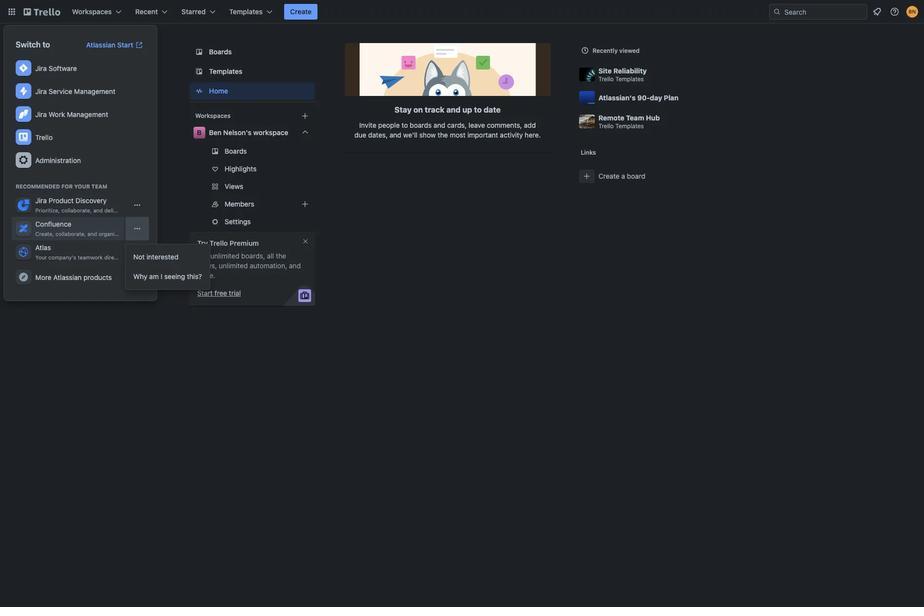 Task type: vqa. For each thing, say whether or not it's contained in the screenshot.
Not interested
yes



Task type: locate. For each thing, give the bounding box(es) containing it.
0 vertical spatial workspaces
[[72, 7, 112, 16]]

invite people to boards and cards, leave comments, add due dates, and we'll show the most important activity here.
[[354, 121, 541, 139]]

0 horizontal spatial your
[[35, 254, 47, 261]]

1 vertical spatial management
[[67, 110, 108, 118]]

switch
[[16, 40, 41, 49]]

templates
[[229, 7, 263, 16], [209, 67, 242, 75], [615, 75, 644, 83], [615, 122, 644, 130]]

work
[[135, 231, 147, 237]]

your right for
[[74, 183, 90, 190]]

1 vertical spatial boards link
[[189, 144, 315, 159]]

1 vertical spatial team
[[91, 183, 107, 190]]

site reliability trello templates
[[599, 66, 647, 83]]

get
[[197, 252, 209, 260]]

more
[[35, 273, 51, 281]]

unlimited up the "views,"
[[210, 252, 239, 260]]

templates link
[[189, 63, 315, 80]]

templates inside "site reliability trello templates"
[[615, 75, 644, 83]]

atlassian
[[86, 41, 115, 49], [53, 273, 82, 281]]

1 vertical spatial collaborate,
[[56, 231, 86, 237]]

show
[[419, 131, 436, 139]]

ben nelson's workspace
[[209, 128, 288, 137]]

workspaces
[[72, 7, 112, 16], [195, 112, 231, 120]]

0 vertical spatial collaborate,
[[61, 207, 92, 214]]

b
[[197, 128, 202, 137]]

software
[[49, 64, 77, 72]]

boards link
[[189, 43, 315, 61], [189, 144, 315, 159]]

recommended for your team
[[16, 183, 107, 190]]

atlassian's
[[599, 94, 636, 102]]

boards link up highlights link
[[189, 144, 315, 159]]

trello link
[[12, 126, 149, 149]]

home link
[[189, 82, 315, 100]]

invite
[[359, 121, 376, 129]]

boards
[[410, 121, 432, 129]]

jira left software
[[35, 64, 47, 72]]

1 horizontal spatial create
[[599, 172, 620, 180]]

collaborate, down "confluence"
[[56, 231, 86, 237]]

workspace
[[253, 128, 288, 137]]

boards right board icon
[[209, 48, 232, 56]]

team left 'hub'
[[626, 113, 644, 122]]

jira
[[35, 64, 47, 72], [35, 87, 47, 95], [35, 110, 47, 118], [35, 196, 47, 205]]

people
[[378, 121, 400, 129]]

atlassian down "company's"
[[53, 273, 82, 281]]

0 horizontal spatial create
[[290, 7, 312, 16]]

0 vertical spatial to
[[43, 40, 50, 49]]

trello down remote
[[599, 122, 614, 130]]

0 horizontal spatial to
[[43, 40, 50, 49]]

jira for jira service management
[[35, 87, 47, 95]]

templates down reliability
[[615, 75, 644, 83]]

the right all
[[276, 252, 286, 260]]

1 boards link from the top
[[189, 43, 315, 61]]

collaborate, down discovery
[[61, 207, 92, 214]]

team up discovery
[[91, 183, 107, 190]]

0 vertical spatial boards link
[[189, 43, 315, 61]]

0 vertical spatial create
[[290, 7, 312, 16]]

0 vertical spatial atlassian
[[86, 41, 115, 49]]

1 horizontal spatial to
[[402, 121, 408, 129]]

highlights
[[225, 165, 257, 173]]

workspaces up the atlassian start
[[72, 7, 112, 16]]

and left organize
[[87, 231, 97, 237]]

0 horizontal spatial team
[[91, 183, 107, 190]]

0 horizontal spatial start
[[117, 41, 133, 49]]

management down jira service management link
[[67, 110, 108, 118]]

try
[[197, 239, 208, 247]]

views,
[[197, 262, 217, 270]]

to up the we'll
[[402, 121, 408, 129]]

management down the jira software link
[[74, 87, 115, 95]]

templates right the starred popup button
[[229, 7, 263, 16]]

2 horizontal spatial to
[[474, 105, 482, 114]]

1 vertical spatial to
[[474, 105, 482, 114]]

0 vertical spatial boards
[[209, 48, 232, 56]]

1 vertical spatial the
[[276, 252, 286, 260]]

trello inside remote team hub trello templates
[[599, 122, 614, 130]]

and right automation,
[[289, 262, 301, 270]]

0 vertical spatial your
[[74, 183, 90, 190]]

the inside try trello premium get unlimited boards, all the views, unlimited automation, and more.
[[276, 252, 286, 260]]

create a board button
[[575, 165, 743, 188]]

site
[[599, 66, 612, 75]]

more atlassian products link
[[12, 266, 149, 289]]

and up show
[[434, 121, 445, 129]]

templates inside remote team hub trello templates
[[615, 122, 644, 130]]

0 horizontal spatial workspaces
[[72, 7, 112, 16]]

1 horizontal spatial start
[[197, 289, 213, 297]]

Search field
[[781, 4, 867, 19]]

1 vertical spatial start
[[197, 289, 213, 297]]

jira left service
[[35, 87, 47, 95]]

and down discovery
[[93, 207, 103, 214]]

workspaces up 'ben'
[[195, 112, 231, 120]]

back to home image
[[24, 4, 60, 20]]

the left most
[[438, 131, 448, 139]]

comments,
[[487, 121, 522, 129]]

open information menu image
[[890, 7, 900, 17]]

jira left work
[[35, 110, 47, 118]]

templates down remote
[[615, 122, 644, 130]]

deliver
[[104, 207, 122, 214]]

2 vertical spatial to
[[402, 121, 408, 129]]

important
[[467, 131, 498, 139]]

90-
[[637, 94, 650, 102]]

1 jira from the top
[[35, 64, 47, 72]]

board
[[627, 172, 645, 180]]

jira up prioritize,
[[35, 196, 47, 205]]

and left up on the top of page
[[446, 105, 461, 114]]

primary element
[[0, 0, 924, 24]]

2 boards link from the top
[[189, 144, 315, 159]]

trello right try
[[210, 239, 228, 247]]

board image
[[193, 46, 205, 58]]

boards link for templates
[[189, 43, 315, 61]]

your down atlas in the left top of the page
[[35, 254, 47, 261]]

trello down site
[[599, 75, 614, 83]]

4 jira from the top
[[35, 196, 47, 205]]

more.
[[197, 271, 215, 280]]

1 vertical spatial create
[[599, 172, 620, 180]]

team
[[626, 113, 644, 122], [91, 183, 107, 190]]

boards up highlights at top left
[[225, 147, 247, 155]]

try trello premium get unlimited boards, all the views, unlimited automation, and more.
[[197, 239, 301, 280]]

unlimited
[[210, 252, 239, 260], [219, 262, 248, 270]]

jira product discovery options menu image
[[133, 201, 141, 209]]

and inside try trello premium get unlimited boards, all the views, unlimited automation, and more.
[[289, 262, 301, 270]]

3 jira from the top
[[35, 110, 47, 118]]

remote
[[599, 113, 624, 122]]

atlassian up the jira software link
[[86, 41, 115, 49]]

jira service management link
[[12, 80, 149, 103]]

to
[[43, 40, 50, 49], [474, 105, 482, 114], [402, 121, 408, 129]]

start left "free"
[[197, 289, 213, 297]]

track
[[425, 105, 445, 114]]

boards link up templates link
[[189, 43, 315, 61]]

1 horizontal spatial team
[[626, 113, 644, 122]]

your
[[74, 183, 90, 190], [35, 254, 47, 261]]

unlimited down boards,
[[219, 262, 248, 270]]

confluence create, collaborate, and organize your work
[[35, 220, 147, 237]]

0 vertical spatial team
[[626, 113, 644, 122]]

0 horizontal spatial the
[[276, 252, 286, 260]]

0 horizontal spatial atlassian
[[53, 273, 82, 281]]

boards
[[209, 48, 232, 56], [225, 147, 247, 155]]

1 vertical spatial your
[[35, 254, 47, 261]]

we'll
[[403, 131, 417, 139]]

atlassian's 90-day plan link
[[575, 86, 743, 110]]

0 vertical spatial management
[[74, 87, 115, 95]]

management
[[74, 87, 115, 95], [67, 110, 108, 118]]

a
[[621, 172, 625, 180]]

trello
[[599, 75, 614, 83], [599, 122, 614, 130], [35, 133, 53, 141], [210, 239, 228, 247]]

create inside primary element
[[290, 7, 312, 16]]

add image
[[299, 198, 311, 210]]

the
[[438, 131, 448, 139], [276, 252, 286, 260]]

2 jira from the top
[[35, 87, 47, 95]]

jira inside jira product discovery prioritize, collaborate, and deliver new ideas
[[35, 196, 47, 205]]

starred button
[[176, 4, 221, 20]]

create for create
[[290, 7, 312, 16]]

1 vertical spatial boards
[[225, 147, 247, 155]]

not
[[133, 253, 145, 261]]

members
[[225, 200, 254, 208]]

1 horizontal spatial the
[[438, 131, 448, 139]]

to right switch
[[43, 40, 50, 49]]

collaborate,
[[61, 207, 92, 214], [56, 231, 86, 237]]

jira service management
[[35, 87, 115, 95]]

to right up on the top of page
[[474, 105, 482, 114]]

settings
[[225, 218, 251, 226]]

create
[[290, 7, 312, 16], [599, 172, 620, 180]]

free
[[215, 289, 227, 297]]

create button
[[284, 4, 318, 20]]

settings link
[[189, 214, 315, 230]]

and inside confluence create, collaborate, and organize your work
[[87, 231, 97, 237]]

more atlassian products
[[35, 273, 112, 281]]

jira software
[[35, 64, 77, 72]]

0 vertical spatial the
[[438, 131, 448, 139]]

0 vertical spatial start
[[117, 41, 133, 49]]

1 horizontal spatial workspaces
[[195, 112, 231, 120]]

leave
[[469, 121, 485, 129]]

start down recent dropdown button
[[117, 41, 133, 49]]

product
[[49, 196, 74, 205]]

1 vertical spatial workspaces
[[195, 112, 231, 120]]

and inside jira product discovery prioritize, collaborate, and deliver new ideas
[[93, 207, 103, 214]]

recent
[[135, 7, 158, 16]]

group
[[125, 245, 210, 290]]

and
[[446, 105, 461, 114], [434, 121, 445, 129], [390, 131, 401, 139], [93, 207, 103, 214], [87, 231, 97, 237], [289, 262, 301, 270]]

up
[[462, 105, 472, 114]]



Task type: describe. For each thing, give the bounding box(es) containing it.
trello down work
[[35, 133, 53, 141]]

directory
[[104, 254, 128, 261]]

recent button
[[129, 4, 174, 20]]

to inside invite people to boards and cards, leave comments, add due dates, and we'll show the most important activity here.
[[402, 121, 408, 129]]

ben nelson (bennelson96) image
[[906, 6, 918, 18]]

collaborate, inside jira product discovery prioritize, collaborate, and deliver new ideas
[[61, 207, 92, 214]]

on
[[413, 105, 423, 114]]

boards for templates
[[209, 48, 232, 56]]

the inside invite people to boards and cards, leave comments, add due dates, and we'll show the most important activity here.
[[438, 131, 448, 139]]

jira work management link
[[12, 103, 149, 126]]

all
[[267, 252, 274, 260]]

for
[[61, 183, 73, 190]]

template board image
[[193, 66, 205, 77]]

1 vertical spatial unlimited
[[219, 262, 248, 270]]

atlassian's 90-day plan
[[599, 94, 679, 102]]

boards for highlights
[[225, 147, 247, 155]]

views link
[[189, 179, 315, 195]]

jira work management
[[35, 110, 108, 118]]

cards,
[[447, 121, 467, 129]]

this?
[[187, 272, 202, 281]]

why am i seeing this? button
[[125, 267, 210, 287]]

recommended
[[16, 183, 60, 190]]

recently
[[593, 47, 618, 54]]

discovery
[[75, 196, 107, 205]]

most
[[450, 131, 466, 139]]

management for jira service management
[[74, 87, 115, 95]]

not interested
[[133, 253, 178, 261]]

switch to… image
[[7, 7, 17, 17]]

1 horizontal spatial atlassian
[[86, 41, 115, 49]]

trello inside try trello premium get unlimited boards, all the views, unlimited automation, and more.
[[210, 239, 228, 247]]

nelson's
[[223, 128, 251, 137]]

due
[[354, 131, 366, 139]]

templates inside dropdown button
[[229, 7, 263, 16]]

work
[[49, 110, 65, 118]]

reliability
[[613, 66, 647, 75]]

plan
[[664, 94, 679, 102]]

add
[[524, 121, 536, 129]]

jira for jira software
[[35, 64, 47, 72]]

your
[[122, 231, 133, 237]]

switch to
[[16, 40, 50, 49]]

views
[[225, 182, 243, 191]]

jira software link
[[12, 57, 149, 80]]

hub
[[646, 113, 660, 122]]

create a workspace image
[[299, 110, 311, 122]]

jira product discovery prioritize, collaborate, and deliver new ideas
[[35, 196, 149, 214]]

home
[[209, 87, 228, 95]]

administration link
[[12, 149, 149, 172]]

seeing
[[164, 272, 185, 281]]

highlights link
[[189, 161, 315, 177]]

prioritize,
[[35, 207, 60, 214]]

team inside remote team hub trello templates
[[626, 113, 644, 122]]

teamwork
[[78, 254, 103, 261]]

date
[[484, 105, 501, 114]]

and down people
[[390, 131, 401, 139]]

recently viewed
[[593, 47, 640, 54]]

stay
[[394, 105, 412, 114]]

dates,
[[368, 131, 388, 139]]

workspaces inside workspaces popup button
[[72, 7, 112, 16]]

company's
[[48, 254, 76, 261]]

0 vertical spatial unlimited
[[210, 252, 239, 260]]

1 horizontal spatial your
[[74, 183, 90, 190]]

start inside button
[[197, 289, 213, 297]]

management for jira work management
[[67, 110, 108, 118]]

stay on track and up to date
[[394, 105, 501, 114]]

products
[[84, 273, 112, 281]]

new
[[123, 207, 134, 214]]

workspaces button
[[66, 4, 127, 20]]

1 vertical spatial atlassian
[[53, 273, 82, 281]]

remote team hub trello templates
[[599, 113, 660, 130]]

why am i seeing this?
[[133, 272, 202, 281]]

settings image
[[18, 154, 29, 166]]

trial
[[229, 289, 241, 297]]

service
[[49, 87, 72, 95]]

atlassian start
[[86, 41, 133, 49]]

am
[[149, 272, 159, 281]]

members link
[[189, 196, 315, 212]]

start free trial button
[[197, 289, 241, 298]]

group containing not interested
[[125, 245, 210, 290]]

home image
[[193, 85, 205, 97]]

day
[[650, 94, 662, 102]]

viewed
[[619, 47, 640, 54]]

activity
[[500, 131, 523, 139]]

links
[[581, 149, 596, 156]]

atlassian start link
[[80, 37, 149, 53]]

interested
[[147, 253, 178, 261]]

i
[[161, 272, 162, 281]]

create for create a board
[[599, 172, 620, 180]]

ideas
[[135, 207, 149, 214]]

create a board
[[599, 172, 645, 180]]

0 notifications image
[[871, 6, 883, 18]]

why
[[133, 272, 147, 281]]

confluence options menu image
[[133, 225, 141, 233]]

jira for jira work management
[[35, 110, 47, 118]]

boards link for highlights
[[189, 144, 315, 159]]

create,
[[35, 231, 54, 237]]

atlas your company's teamwork directory
[[35, 244, 128, 261]]

administration
[[35, 156, 81, 164]]

starred
[[181, 7, 206, 16]]

search image
[[773, 8, 781, 16]]

organize
[[99, 231, 121, 237]]

trello inside "site reliability trello templates"
[[599, 75, 614, 83]]

templates button
[[223, 4, 278, 20]]

start free trial
[[197, 289, 241, 297]]

collaborate, inside confluence create, collaborate, and organize your work
[[56, 231, 86, 237]]

your inside atlas your company's teamwork directory
[[35, 254, 47, 261]]

templates up home
[[209, 67, 242, 75]]



